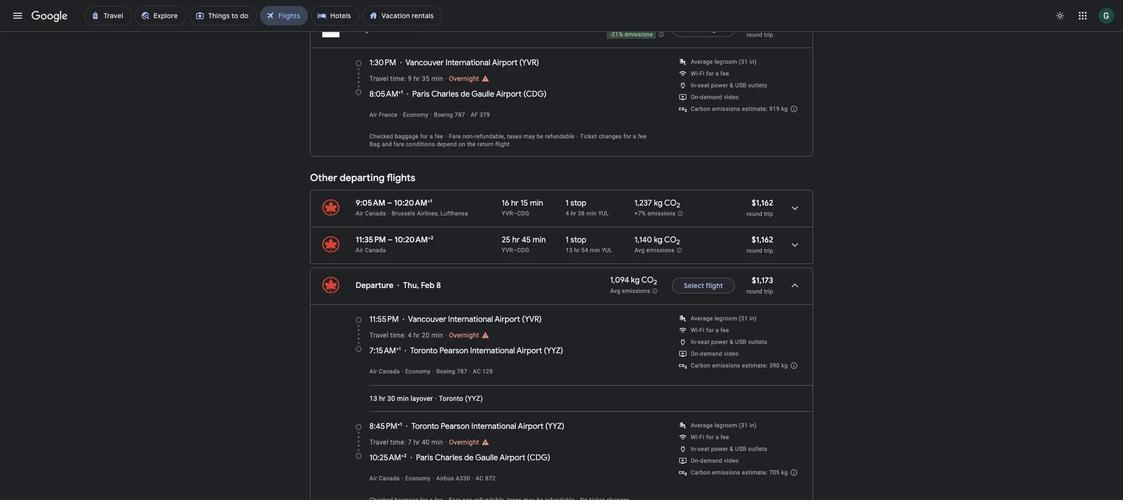 Task type: describe. For each thing, give the bounding box(es) containing it.
refundable,
[[475, 133, 506, 140]]

round for 1162 us dollars text field
[[747, 211, 763, 218]]

pearson for 8:45 pm
[[441, 422, 470, 432]]

21%
[[612, 31, 623, 38]]

stop for 25 hr 45 min
[[571, 235, 587, 245]]

40
[[422, 439, 430, 447]]

4 for stop
[[566, 210, 569, 217]]

usb for 1:30 pm
[[735, 82, 747, 89]]

min inside 1 stop 4 hr 38 min yul
[[587, 210, 597, 217]]

fi for 1:30 pm
[[700, 70, 705, 77]]

fee up bag and fare conditions depend on the return flight
[[435, 133, 443, 140]]

depend
[[437, 141, 457, 148]]

1:30 pm
[[370, 58, 396, 68]]

yyz for 8:45 pm
[[548, 422, 562, 432]]

emissions left 390 at the right
[[713, 363, 741, 370]]

11:35 pm
[[356, 235, 386, 245]]

travel time: 4 hr 20 min
[[370, 332, 443, 340]]

2 inside 10:25 am + 2
[[404, 453, 407, 460]]

$1,162 for 1,140
[[752, 235, 774, 245]]

wi-fi for a fee for 1:30 pm
[[691, 70, 729, 77]]

kg right 919
[[782, 106, 788, 113]]

kg right 390 at the right
[[782, 363, 788, 370]]

$1,162 round trip for 1,140
[[747, 235, 774, 255]]

canada down 7:15 am + 1
[[379, 369, 400, 376]]

emissions left 919
[[713, 106, 741, 113]]

air down 9:05 am
[[356, 210, 364, 217]]

7:15 am + 1
[[370, 346, 401, 356]]

a for 8:45 pm
[[716, 434, 719, 441]]

Arrival time: 7:15 AM on  Friday, February 9. text field
[[370, 346, 401, 356]]

other
[[310, 172, 337, 184]]

1 round from the top
[[747, 31, 763, 38]]

thu, for 1:30 pm
[[403, 24, 419, 34]]

wi-fi for a fee for 11:55 pm
[[691, 327, 729, 334]]

af 379
[[471, 112, 490, 118]]

changes
[[599, 133, 622, 140]]

3 legroom from the top
[[715, 423, 738, 430]]

canada down 11:35 pm text box
[[365, 247, 386, 254]]

705
[[770, 470, 780, 477]]

-21% emissions
[[610, 31, 653, 38]]

ac for international
[[473, 369, 481, 376]]

3 wi-fi for a fee from the top
[[691, 434, 729, 441]]

carbon for 1:30 pm
[[691, 106, 711, 113]]

feb for 11:55 pm
[[421, 281, 435, 291]]

other departing flights
[[310, 172, 416, 184]]

20
[[422, 332, 430, 340]]

may
[[524, 133, 535, 140]]

round trip
[[747, 31, 774, 38]]

16 hr 15 min yvr – cdg
[[502, 199, 543, 217]]

refundable
[[545, 133, 575, 140]]

non-
[[463, 133, 475, 140]]

– inside 9:05 am – 10:20 am + 1
[[387, 199, 392, 208]]

25
[[502, 235, 511, 245]]

yul for 1,237
[[599, 210, 609, 217]]

carbon emissions estimate: 390 kilograms element
[[691, 363, 788, 370]]

13 inside "1 stop 13 hr 54 min yul"
[[566, 247, 573, 254]]

fee right changes
[[638, 133, 647, 140]]

 image up layover in the bottom of the page
[[433, 369, 435, 376]]

10:25 am
[[370, 454, 401, 463]]

on-demand video for 11:55 pm
[[691, 351, 739, 358]]

min right 40
[[432, 439, 443, 447]]

for right changes
[[624, 133, 632, 140]]

emissions down 1,140 kg co 2
[[647, 247, 675, 254]]

cdg inside 16 hr 15 min yvr – cdg
[[517, 210, 530, 217]]

change appearance image
[[1049, 4, 1072, 28]]

brussels airlines, lufthansa
[[392, 210, 468, 217]]

45
[[522, 235, 531, 245]]

3 usb from the top
[[735, 446, 747, 453]]

flight for yyz
[[706, 282, 723, 290]]

in-seat power & usb outlets for 11:55 pm
[[691, 339, 768, 346]]

30
[[387, 395, 395, 403]]

in- for 11:55 pm
[[691, 339, 698, 346]]

layover (1 of 1) is a 13 hr 54 min layover at montréal-pierre elliott trudeau international airport in montreal. element
[[566, 247, 630, 255]]

 image right a330
[[472, 476, 474, 483]]

travel for 1:30 pm
[[370, 75, 389, 83]]

lufthansa
[[441, 210, 468, 217]]

air canada for  icon over 13 hr 30 min layover
[[370, 369, 400, 376]]

25 hr 45 min yvr – cdg
[[502, 235, 546, 254]]

3 carbon from the top
[[691, 470, 711, 477]]

checked baggage for a fee
[[370, 133, 443, 140]]

outlets for 1:30 pm
[[749, 82, 768, 89]]

hr inside "1 stop 13 hr 54 min yul"
[[574, 247, 580, 254]]

9:05 am – 10:20 am + 1
[[356, 198, 432, 208]]

 image right 40
[[445, 439, 447, 447]]

a330
[[456, 476, 470, 483]]

departure for 11:55 pm
[[356, 281, 394, 291]]

+ for 10:25 am
[[401, 453, 404, 460]]

layover (1 of 1) is a 4 hr 38 min layover at montréal-pierre elliott trudeau international airport in montreal. element
[[566, 210, 630, 218]]

yyz for 7:15 am
[[547, 347, 561, 356]]

3 average legroom (31 in) from the top
[[691, 423, 757, 430]]

thu, feb 8 for 11:55 pm
[[403, 281, 441, 291]]

carbon emissions estimate: 919 kg
[[691, 106, 788, 113]]

9:05 am
[[356, 199, 386, 208]]

for up conditions
[[420, 133, 428, 140]]

air canada for  image under 10:25 am + 2
[[370, 476, 400, 483]]

+ inside 11:35 pm – 10:20 am + 2
[[428, 235, 431, 241]]

airbus a330
[[436, 476, 470, 483]]

1 inside the "8:05 am + 1"
[[401, 89, 403, 95]]

 image left airbus
[[433, 476, 435, 483]]

carbon emissions estimate: 390 kg
[[691, 363, 788, 370]]

– inside 16 hr 15 min yvr – cdg
[[513, 210, 517, 217]]

3 video from the top
[[724, 458, 739, 465]]

1 trip from the top
[[764, 31, 774, 38]]

 image up 13 hr 30 min layover
[[402, 369, 404, 376]]

3 (31 from the top
[[739, 423, 748, 430]]

ticket
[[580, 133, 597, 140]]

co for 1,237
[[665, 199, 677, 208]]

 image right 20
[[445, 332, 447, 340]]

hr left 20
[[414, 332, 420, 340]]

min right 35
[[432, 75, 443, 83]]

54
[[582, 247, 588, 254]]

Departure time: 11:35 PM. text field
[[356, 235, 386, 245]]

in) for 11:55 pm
[[750, 316, 757, 322]]

2 for 1,140
[[677, 238, 680, 247]]

1 inside 7:15 am + 1
[[399, 346, 401, 352]]

1 vertical spatial yyz
[[468, 395, 481, 403]]

35
[[422, 75, 430, 83]]

 image right france
[[400, 112, 401, 118]]

Arrival time: 10:20 AM on  Saturday, February 10. text field
[[395, 235, 434, 245]]

872
[[485, 476, 496, 483]]

3 outlets from the top
[[749, 446, 768, 453]]

checked
[[370, 133, 393, 140]]

de for pearson
[[464, 454, 474, 463]]

hr right 7
[[414, 439, 420, 447]]

hr left 30
[[379, 395, 386, 403]]

air canada down 11:35 pm text box
[[356, 247, 386, 254]]

787 for charles
[[455, 112, 465, 118]]

min right 20
[[432, 332, 443, 340]]

co for 1,094
[[642, 276, 654, 286]]

france
[[379, 112, 398, 118]]

legroom for 11:55 pm
[[715, 316, 738, 322]]

return
[[478, 141, 494, 148]]

min right 30
[[397, 395, 409, 403]]

a right changes
[[633, 133, 637, 140]]

1,140 kg co 2
[[635, 235, 680, 247]]

economy for 7:15 am
[[405, 369, 431, 376]]

select for paris charles de gaulle airport ( cdg )
[[684, 25, 705, 33]]

wi- for 1:30 pm
[[691, 70, 700, 77]]

wi- for 11:55 pm
[[691, 327, 700, 334]]

8:45 pm
[[370, 422, 398, 432]]

(31 for 1:30 pm
[[739, 58, 748, 65]]

13 hr 30 min layover
[[370, 395, 433, 403]]

-
[[610, 31, 612, 38]]

ac 128
[[473, 369, 493, 376]]

travel for 11:55 pm
[[370, 332, 389, 340]]

10:20 am for 11:35 pm
[[395, 235, 428, 245]]

toronto pearson international airport ( yyz ) for 8:45 pm
[[412, 422, 565, 432]]

(31 for 11:55 pm
[[739, 316, 748, 322]]

$1,173 round trip
[[747, 276, 774, 295]]

$1,173
[[752, 276, 774, 286]]

3 demand from the top
[[700, 458, 723, 465]]

paris for 8:05 am
[[413, 89, 430, 99]]

3 power from the top
[[711, 446, 728, 453]]

emissions down 1,237 kg co 2
[[648, 210, 676, 217]]

a up bag and fare conditions depend on the return flight
[[430, 133, 433, 140]]

8:05 am + 1
[[370, 89, 403, 99]]

Departure time: 8:45 PM on  Friday, February 9. text field
[[370, 422, 402, 432]]

total duration 25 hr 45 min. element
[[502, 235, 566, 247]]

 image down 10:25 am + 2
[[402, 476, 404, 483]]

on
[[459, 141, 466, 148]]

11:55 pm
[[370, 315, 399, 325]]

+ for 8:05 am
[[398, 89, 401, 95]]

vancouver for paris
[[406, 58, 444, 68]]

taxes
[[507, 133, 522, 140]]

11:35 pm – 10:20 am + 2
[[356, 235, 434, 245]]

hr right 9
[[414, 75, 420, 83]]

fare
[[394, 141, 405, 148]]

fare non-refundable, taxes may be refundable
[[449, 133, 575, 140]]

average for 1:30 pm
[[691, 58, 713, 65]]

demand for 11:55 pm
[[700, 351, 723, 358]]

boeing for pearson
[[436, 369, 456, 376]]

co for 1,140
[[665, 235, 677, 245]]

power for 1:30 pm
[[711, 82, 728, 89]]

canada down 9:05 am
[[365, 210, 386, 217]]

 image right layover in the bottom of the page
[[435, 395, 437, 403]]

+7% emissions
[[635, 210, 676, 217]]

bag and fare conditions depend on the return flight
[[370, 141, 510, 148]]

1,094 kg co 2
[[610, 276, 657, 287]]

kg inside 1,140 kg co 2
[[654, 235, 663, 245]]

for for 8:45 pm
[[706, 434, 714, 441]]

departing
[[340, 172, 385, 184]]

128
[[483, 369, 493, 376]]

+ for 8:45 pm
[[398, 422, 400, 428]]

1,237
[[635, 199, 652, 208]]

+7%
[[635, 210, 646, 217]]

air france
[[370, 112, 398, 118]]

16
[[502, 199, 509, 208]]

15
[[521, 199, 528, 208]]

conditions
[[406, 141, 435, 148]]

the
[[467, 141, 476, 148]]

fee for 1:30 pm
[[721, 70, 729, 77]]

avg emissions for 1,094
[[610, 288, 651, 295]]

paris charles de gaulle airport ( cdg ) for international
[[416, 454, 550, 463]]

8:45 pm + 1
[[370, 422, 402, 432]]

8:05 am
[[370, 89, 398, 99]]

fare
[[449, 133, 461, 140]]

airlines,
[[417, 210, 439, 217]]

emissions left 705
[[713, 470, 741, 477]]

-21% emissions button
[[607, 18, 664, 40]]

legroom for 1:30 pm
[[715, 58, 738, 65]]

$1,162 round trip for 1,237
[[747, 199, 774, 218]]

hr inside 1 stop 4 hr 38 min yul
[[571, 210, 577, 217]]

air down 11:35 pm text box
[[356, 247, 364, 254]]

3 overnight from the top
[[449, 439, 479, 447]]

3 & from the top
[[730, 446, 734, 453]]

overnight for 1:30 pm
[[449, 75, 479, 83]]

layover
[[411, 395, 433, 403]]

 image up bag and fare conditions depend on the return flight
[[431, 112, 432, 118]]

boeing for charles
[[434, 112, 453, 118]]

min inside "1 stop 13 hr 54 min yul"
[[590, 247, 600, 254]]



Task type: locate. For each thing, give the bounding box(es) containing it.
7
[[408, 439, 412, 447]]

2 for 1,237
[[677, 202, 680, 210]]

(31 down round trip at the top of page
[[739, 58, 748, 65]]

3 fi from the top
[[700, 434, 705, 441]]

gaulle up "379"
[[472, 89, 495, 99]]

2 estimate: from the top
[[742, 363, 768, 370]]

gaulle for international
[[475, 454, 498, 463]]

2 inside 11:35 pm – 10:20 am + 2
[[431, 235, 434, 241]]

1,140
[[635, 235, 652, 245]]

10:20 am inside 9:05 am – 10:20 am + 1
[[394, 199, 428, 208]]

(31 down $1,173 round trip
[[739, 316, 748, 322]]

2 vertical spatial in)
[[750, 423, 757, 430]]

2 vertical spatial demand
[[700, 458, 723, 465]]

trip
[[764, 31, 774, 38], [764, 211, 774, 218], [764, 248, 774, 255], [764, 289, 774, 295]]

2 down brussels airlines, lufthansa
[[431, 235, 434, 241]]

0 vertical spatial yyz
[[547, 347, 561, 356]]

for up carbon emissions estimate: 919 kg
[[706, 70, 714, 77]]

carbon emissions estimate: 705 kilograms element
[[691, 470, 788, 477]]

10:20 am inside 11:35 pm – 10:20 am + 2
[[395, 235, 428, 245]]

2 average legroom (31 in) from the top
[[691, 316, 757, 322]]

ticket changes for a fee
[[580, 133, 647, 140]]

0 vertical spatial paris
[[413, 89, 430, 99]]

gaulle for airport
[[472, 89, 495, 99]]

1 (31 from the top
[[739, 58, 748, 65]]

+ down travel time: 9 hr 35 min
[[398, 89, 401, 95]]

1 travel from the top
[[370, 75, 389, 83]]

trip for $1,173 text box
[[764, 289, 774, 295]]

bag
[[370, 141, 380, 148]]

0 vertical spatial 1 stop flight. element
[[566, 199, 587, 210]]

yul right 54
[[602, 247, 613, 254]]

1 vertical spatial power
[[711, 339, 728, 346]]

yul for 1,140
[[602, 247, 613, 254]]

1 estimate: from the top
[[742, 106, 768, 113]]

2 departure from the top
[[356, 281, 394, 291]]

boeing
[[434, 112, 453, 118], [436, 369, 456, 376]]

– up brussels at the top of page
[[387, 199, 392, 208]]

3 average from the top
[[691, 423, 713, 430]]

2 vertical spatial overnight
[[449, 439, 479, 447]]

estimate: for 11:55 pm
[[742, 363, 768, 370]]

min inside 16 hr 15 min yvr – cdg
[[530, 199, 543, 208]]

leaves vancouver international airport at 11:35 pm on thursday, february 8 and arrives at paris charles de gaulle airport at 10:20 am on saturday, february 10. element
[[356, 235, 434, 245]]

1 stop 13 hr 54 min yul
[[566, 235, 613, 254]]

ac for de
[[476, 476, 484, 483]]

flights
[[387, 172, 416, 184]]

4 round from the top
[[747, 289, 763, 295]]

0 vertical spatial flight
[[706, 25, 723, 33]]

2 vertical spatial carbon
[[691, 470, 711, 477]]

1 average legroom (31 in) from the top
[[691, 58, 757, 65]]

0 vertical spatial legroom
[[715, 58, 738, 65]]

0 vertical spatial paris charles de gaulle airport ( cdg )
[[413, 89, 547, 99]]

flight for cdg
[[706, 25, 723, 33]]

2 right 1,140
[[677, 238, 680, 247]]

in-seat power & usb outlets for 1:30 pm
[[691, 82, 768, 89]]

fee up carbon emissions estimate: 390 kilograms element
[[721, 327, 729, 334]]

ac 872
[[476, 476, 496, 483]]

charles for pearson
[[435, 454, 463, 463]]

baggage
[[395, 133, 419, 140]]

1 stop from the top
[[571, 199, 587, 208]]

gaulle
[[472, 89, 495, 99], [475, 454, 498, 463]]

on- for 11:55 pm
[[691, 351, 700, 358]]

charles for international
[[431, 89, 459, 99]]

stop
[[571, 199, 587, 208], [571, 235, 587, 245]]

10:20 am for 9:05 am
[[394, 199, 428, 208]]

1 vertical spatial toronto
[[439, 395, 463, 403]]

round inside $1,173 round trip
[[747, 289, 763, 295]]

0 vertical spatial co
[[665, 199, 677, 208]]

1 vertical spatial 13
[[370, 395, 378, 403]]

toronto for 8:45 pm
[[412, 422, 439, 432]]

avg for 1,140
[[635, 247, 645, 254]]

2 time: from the top
[[390, 332, 406, 340]]

travel up "7:15 am"
[[370, 332, 389, 340]]

2 wi- from the top
[[691, 327, 700, 334]]

2 in- from the top
[[691, 339, 698, 346]]

 image down 9:05 am – 10:20 am + 1
[[388, 210, 390, 217]]

on- up carbon emissions estimate: 919 kg
[[691, 94, 700, 101]]

1 stop flight. element
[[566, 199, 587, 210], [566, 235, 587, 247]]

ac left 128
[[473, 369, 481, 376]]

1 select flight button from the top
[[672, 17, 735, 41]]

emissions down 1,094 kg co 2
[[622, 288, 651, 295]]

 image
[[431, 112, 432, 118], [388, 210, 390, 217], [445, 332, 447, 340], [402, 369, 404, 376], [433, 369, 435, 376], [445, 439, 447, 447]]

& up carbon emissions estimate: 390 kilograms element
[[730, 339, 734, 346]]

1 fi from the top
[[700, 70, 705, 77]]

1 on- from the top
[[691, 94, 700, 101]]

2 vertical spatial (31
[[739, 423, 748, 430]]

1 vertical spatial average legroom (31 in)
[[691, 316, 757, 322]]

0 vertical spatial toronto pearson international airport ( yyz )
[[410, 347, 563, 356]]

yvr
[[522, 58, 537, 68], [502, 210, 513, 217], [502, 247, 513, 254], [525, 315, 539, 325]]

af
[[471, 112, 478, 118]]

2 seat from the top
[[698, 339, 710, 346]]

toronto ( yyz )
[[439, 395, 483, 403]]

estimate: left 705
[[742, 470, 768, 477]]

kg inside 1,094 kg co 2
[[631, 276, 640, 286]]

1,237 kg co 2
[[635, 199, 680, 210]]

– inside 25 hr 45 min yvr – cdg
[[513, 247, 517, 254]]

+ inside 8:45 pm + 1
[[398, 422, 400, 428]]

vancouver international airport ( yvr ) for international
[[408, 315, 542, 325]]

2 $1,162 from the top
[[752, 235, 774, 245]]

+ for 7:15 am
[[396, 346, 399, 352]]

2 vertical spatial average legroom (31 in)
[[691, 423, 757, 430]]

Arrival time: 10:25 AM on  Saturday, February 10. text field
[[370, 453, 407, 463]]

1 departure from the top
[[356, 24, 394, 34]]

on-demand video
[[691, 94, 739, 101], [691, 351, 739, 358], [691, 458, 739, 465]]

1 1 stop flight. element from the top
[[566, 199, 587, 210]]

2 vertical spatial yyz
[[548, 422, 562, 432]]

on-demand video up carbon emissions estimate: 390 kilograms element
[[691, 351, 739, 358]]

2 demand from the top
[[700, 351, 723, 358]]

0 vertical spatial overnight
[[449, 75, 479, 83]]

thu, feb 8 for 1:30 pm
[[403, 24, 441, 34]]

0 vertical spatial 13
[[566, 247, 573, 254]]

0 vertical spatial gaulle
[[472, 89, 495, 99]]

1 stop flight. element up the 38
[[566, 199, 587, 210]]

0 vertical spatial (31
[[739, 58, 748, 65]]

air for 11:55 pm
[[370, 369, 377, 376]]

a up carbon emissions estimate: 390 kilograms element
[[716, 327, 719, 334]]

2 for 1,094
[[654, 279, 657, 287]]

a up carbon emissions estimate: 919 kg
[[716, 70, 719, 77]]

air for 1:30 pm
[[370, 112, 377, 118]]

air canada
[[356, 210, 386, 217], [356, 247, 386, 254], [370, 369, 400, 376], [370, 476, 400, 483]]

avg emissions down 1,140 kg co 2
[[635, 247, 675, 254]]

yvr inside 25 hr 45 min yvr – cdg
[[502, 247, 513, 254]]

1 vertical spatial paris charles de gaulle airport ( cdg )
[[416, 454, 550, 463]]

in)
[[750, 58, 757, 65], [750, 316, 757, 322], [750, 423, 757, 430]]

3 in- from the top
[[691, 446, 698, 453]]

2 trip from the top
[[764, 211, 774, 218]]

1 vertical spatial on-demand video
[[691, 351, 739, 358]]

1 vertical spatial overnight
[[449, 332, 479, 340]]

trip inside $1,173 round trip
[[764, 289, 774, 295]]

fee for 11:55 pm
[[721, 327, 729, 334]]

stop up the 38
[[571, 199, 587, 208]]

co
[[665, 199, 677, 208], [665, 235, 677, 245], [642, 276, 654, 286]]

avg emissions for 1,140
[[635, 247, 675, 254]]

0 vertical spatial estimate:
[[742, 106, 768, 113]]

carbon for 11:55 pm
[[691, 363, 711, 370]]

power for 11:55 pm
[[711, 339, 728, 346]]

outlets up carbon emissions estimate: 390 kilograms element
[[749, 339, 768, 346]]

average legroom (31 in) for 11:55 pm
[[691, 316, 757, 322]]

2 on- from the top
[[691, 351, 700, 358]]

1 feb from the top
[[421, 24, 435, 34]]

1 vertical spatial $1,162
[[752, 235, 774, 245]]

2 fi from the top
[[700, 327, 705, 334]]

avg
[[635, 247, 645, 254], [610, 288, 621, 295]]

0 vertical spatial video
[[724, 94, 739, 101]]

yyz
[[547, 347, 561, 356], [468, 395, 481, 403], [548, 422, 562, 432]]

2 in) from the top
[[750, 316, 757, 322]]

2 stop from the top
[[571, 235, 587, 245]]

hr
[[414, 75, 420, 83], [511, 199, 519, 208], [571, 210, 577, 217], [513, 235, 520, 245], [574, 247, 580, 254], [414, 332, 420, 340], [379, 395, 386, 403], [414, 439, 420, 447]]

1,094
[[610, 276, 629, 286]]

on- for 1:30 pm
[[691, 94, 700, 101]]

international
[[446, 58, 491, 68], [448, 315, 493, 325], [470, 347, 515, 356], [472, 422, 516, 432]]

seat
[[698, 82, 710, 89], [698, 339, 710, 346], [698, 446, 710, 453]]

$1,162 for 1,237
[[752, 199, 774, 208]]

1 demand from the top
[[700, 94, 723, 101]]

air canada for  icon below 9:05 am – 10:20 am + 1
[[356, 210, 386, 217]]

$1,162 left 'flight details. leaves vancouver international airport at 11:35 pm on thursday, february 8 and arrives at paris charles de gaulle airport at 10:20 am on saturday, february 10.' image
[[752, 235, 774, 245]]

air canada down 9:05 am
[[356, 210, 386, 217]]

economy up layover in the bottom of the page
[[405, 369, 431, 376]]

1 $1,162 round trip from the top
[[747, 199, 774, 218]]

in) for 1:30 pm
[[750, 58, 757, 65]]

2 average from the top
[[691, 316, 713, 322]]

airport
[[492, 58, 518, 68], [496, 89, 522, 99], [495, 315, 520, 325], [517, 347, 542, 356], [518, 422, 544, 432], [500, 454, 525, 463]]

2 down 'travel time: 7 hr 40 min'
[[404, 453, 407, 460]]

main menu image
[[12, 10, 24, 22]]

– down total duration 16 hr 15 min. element
[[513, 210, 517, 217]]

time: up 7:15 am + 1
[[390, 332, 406, 340]]

select flight button for paris charles de gaulle airport ( cdg )
[[672, 17, 735, 41]]

time: left 9
[[390, 75, 406, 83]]

$1,162 round trip left 'flight details. leaves vancouver international airport at 11:35 pm on thursday, february 8 and arrives at paris charles de gaulle airport at 10:20 am on saturday, february 10.' image
[[747, 235, 774, 255]]

1 vertical spatial yul
[[602, 247, 613, 254]]

kg inside 1,237 kg co 2
[[654, 199, 663, 208]]

kg right 705
[[782, 470, 788, 477]]

1 vertical spatial 787
[[457, 369, 468, 376]]

0 vertical spatial select flight
[[684, 25, 723, 33]]

1 vertical spatial gaulle
[[475, 454, 498, 463]]

3 in) from the top
[[750, 423, 757, 430]]

departure up departure time: 1:30 pm. text field on the top left of page
[[356, 24, 394, 34]]

4 for time:
[[408, 332, 412, 340]]

1 & from the top
[[730, 82, 734, 89]]

for up carbon emissions estimate: 390 kilograms element
[[706, 327, 714, 334]]

4 trip from the top
[[764, 289, 774, 295]]

avg down 1,140
[[635, 247, 645, 254]]

1173 US dollars text field
[[752, 276, 774, 286]]

2 inside 1,094 kg co 2
[[654, 279, 657, 287]]

1 right 8:45 pm
[[400, 422, 402, 428]]

2 overnight from the top
[[449, 332, 479, 340]]

outlets for 11:55 pm
[[749, 339, 768, 346]]

vancouver international airport ( yvr ) for de
[[406, 58, 539, 68]]

estimate:
[[742, 106, 768, 113], [742, 363, 768, 370], [742, 470, 768, 477]]

0 vertical spatial ac
[[473, 369, 481, 376]]

2 select flight from the top
[[684, 282, 723, 290]]

+ inside 10:25 am + 2
[[401, 453, 404, 460]]

for for 11:55 pm
[[706, 327, 714, 334]]

 image right 35
[[445, 75, 447, 83]]

1 vertical spatial fi
[[700, 327, 705, 334]]

boeing 787 for charles
[[434, 112, 465, 118]]

carbon emissions estimate: 705 kg
[[691, 470, 788, 477]]

2 vertical spatial toronto
[[412, 422, 439, 432]]

2 select flight button from the top
[[672, 274, 735, 298]]

1 vertical spatial $1,162 round trip
[[747, 235, 774, 255]]

3 on-demand video from the top
[[691, 458, 739, 465]]

+ down travel time: 4 hr 20 min
[[396, 346, 399, 352]]

air for 8:45 pm
[[370, 476, 377, 483]]

economy up baggage
[[403, 112, 429, 118]]

– inside 11:35 pm – 10:20 am + 2
[[388, 235, 393, 245]]

0 vertical spatial 10:20 am
[[394, 199, 428, 208]]

1 vertical spatial seat
[[698, 339, 710, 346]]

Arrival time: 8:05 AM on  Friday, February 9. text field
[[370, 89, 403, 99]]

yul inside 1 stop 4 hr 38 min yul
[[599, 210, 609, 217]]

1 stop flight. element for 25 hr 45 min
[[566, 235, 587, 247]]

in-seat power & usb outlets up carbon emissions estimate: 919 kg
[[691, 82, 768, 89]]

Departure time: 9:05 AM. text field
[[356, 199, 386, 208]]

1 outlets from the top
[[749, 82, 768, 89]]

1 in-seat power & usb outlets from the top
[[691, 82, 768, 89]]

Departure time: 1:30 PM. text field
[[370, 58, 396, 68]]

787 for pearson
[[457, 369, 468, 376]]

a
[[716, 70, 719, 77], [430, 133, 433, 140], [633, 133, 637, 140], [716, 327, 719, 334], [716, 434, 719, 441]]

+ inside the "8:05 am + 1"
[[398, 89, 401, 95]]

1 vertical spatial wi-fi for a fee
[[691, 327, 729, 334]]

yul right the 38
[[599, 210, 609, 217]]

1 seat from the top
[[698, 82, 710, 89]]

air down 10:25 am
[[370, 476, 377, 483]]

hr left 54
[[574, 247, 580, 254]]

de
[[461, 89, 470, 99], [464, 454, 474, 463]]

3 time: from the top
[[390, 439, 406, 447]]

10:25 am + 2
[[370, 453, 407, 463]]

1 vertical spatial flight
[[496, 141, 510, 148]]

air down "7:15 am"
[[370, 369, 377, 376]]

38
[[578, 210, 585, 217]]

1 vertical spatial travel
[[370, 332, 389, 340]]

round
[[747, 31, 763, 38], [747, 211, 763, 218], [747, 248, 763, 255], [747, 289, 763, 295]]

average legroom (31 in) for 1:30 pm
[[691, 58, 757, 65]]

flight details. leaves vancouver international airport at 9:05 am on thursday, february 8 and arrives at paris charles de gaulle airport at 10:20 am on friday, february 9. image
[[783, 197, 807, 220]]

1 vertical spatial select flight button
[[672, 274, 735, 298]]

379
[[480, 112, 490, 118]]

2 vertical spatial travel
[[370, 439, 389, 447]]

economy for 10:25 am
[[405, 476, 431, 483]]

1 up the layover (1 of 1) is a 13 hr 54 min layover at montréal-pierre elliott trudeau international airport in montreal. element
[[566, 235, 569, 245]]

3 round from the top
[[747, 248, 763, 255]]

min inside 25 hr 45 min yvr – cdg
[[533, 235, 546, 245]]

for up carbon emissions estimate: 705 kilograms element
[[706, 434, 714, 441]]

emissions inside the -21% emissions popup button
[[625, 31, 653, 38]]

1 vertical spatial thu, feb 8
[[403, 281, 441, 291]]

+ inside 7:15 am + 1
[[396, 346, 399, 352]]

2 1 stop flight. element from the top
[[566, 235, 587, 247]]

vancouver for toronto
[[408, 315, 447, 325]]

& for 1:30 pm
[[730, 82, 734, 89]]

economy left airbus
[[405, 476, 431, 483]]

travel time: 9 hr 35 min
[[370, 75, 443, 83]]

13
[[566, 247, 573, 254], [370, 395, 378, 403]]

0 vertical spatial stop
[[571, 199, 587, 208]]

flight details. leaves vancouver international airport at 11:35 pm on thursday, february 8 and arrives at paris charles de gaulle airport at 10:20 am on saturday, february 10. image
[[783, 233, 807, 257]]

2 thu, from the top
[[403, 281, 419, 291]]

demand for 1:30 pm
[[700, 94, 723, 101]]

1162 US dollars text field
[[752, 199, 774, 208]]

economy for 8:05 am
[[403, 112, 429, 118]]

0 vertical spatial seat
[[698, 82, 710, 89]]

average for 11:55 pm
[[691, 316, 713, 322]]

0 vertical spatial 787
[[455, 112, 465, 118]]

seat for 11:55 pm
[[698, 339, 710, 346]]

919
[[770, 106, 780, 113]]

1 vertical spatial co
[[665, 235, 677, 245]]

1 legroom from the top
[[715, 58, 738, 65]]

1 thu, feb 8 from the top
[[403, 24, 441, 34]]

estimate: for 1:30 pm
[[742, 106, 768, 113]]

1 vertical spatial avg
[[610, 288, 621, 295]]

1 power from the top
[[711, 82, 728, 89]]

1 vertical spatial select
[[684, 282, 705, 290]]

)
[[537, 58, 539, 68], [544, 89, 547, 99], [539, 315, 542, 325], [561, 347, 563, 356], [481, 395, 483, 403], [562, 422, 565, 432], [548, 454, 550, 463]]

2 legroom from the top
[[715, 316, 738, 322]]

1 vertical spatial demand
[[700, 351, 723, 358]]

kg up +7% emissions
[[654, 199, 663, 208]]

2 & from the top
[[730, 339, 734, 346]]

co up +7% emissions
[[665, 199, 677, 208]]

2 vertical spatial average
[[691, 423, 713, 430]]

2 8 from the top
[[437, 281, 441, 291]]

paris for 10:25 am
[[416, 454, 433, 463]]

0 vertical spatial de
[[461, 89, 470, 99]]

fi for 11:55 pm
[[700, 327, 705, 334]]

1 vertical spatial outlets
[[749, 339, 768, 346]]

legroom
[[715, 58, 738, 65], [715, 316, 738, 322], [715, 423, 738, 430]]

overnight right 20
[[449, 332, 479, 340]]

2 in-seat power & usb outlets from the top
[[691, 339, 768, 346]]

vancouver international airport ( yvr )
[[406, 58, 539, 68], [408, 315, 542, 325]]

in-seat power & usb outlets up carbon emissions estimate: 705 kilograms element
[[691, 446, 768, 453]]

yul inside "1 stop 13 hr 54 min yul"
[[602, 247, 613, 254]]

+ inside 9:05 am – 10:20 am + 1
[[428, 198, 430, 204]]

toronto for 7:15 am
[[410, 347, 438, 356]]

1 select from the top
[[684, 25, 705, 33]]

0 vertical spatial toronto
[[410, 347, 438, 356]]

2 inside 1,237 kg co 2
[[677, 202, 680, 210]]

travel
[[370, 75, 389, 83], [370, 332, 389, 340], [370, 439, 389, 447]]

1 vertical spatial feb
[[421, 281, 435, 291]]

1 vertical spatial in)
[[750, 316, 757, 322]]

2 wi-fi for a fee from the top
[[691, 327, 729, 334]]

boeing 787 up fare at left
[[434, 112, 465, 118]]

1 in- from the top
[[691, 82, 698, 89]]

+ up airlines,
[[428, 198, 430, 204]]

13 left 54
[[566, 247, 573, 254]]

787
[[455, 112, 465, 118], [457, 369, 468, 376]]

outlets up carbon emissions estimate: 919 kg
[[749, 82, 768, 89]]

2 thu, feb 8 from the top
[[403, 281, 441, 291]]

0 vertical spatial departure
[[356, 24, 394, 34]]

select flight
[[684, 25, 723, 33], [684, 282, 723, 290]]

Arrival time: 10:20 AM on  Friday, February 9. text field
[[394, 198, 432, 208]]

min right 54
[[590, 247, 600, 254]]

for for 1:30 pm
[[706, 70, 714, 77]]

0 vertical spatial carbon
[[691, 106, 711, 113]]

3 in-seat power & usb outlets from the top
[[691, 446, 768, 453]]

leaves vancouver international airport at 9:05 am on thursday, february 8 and arrives at paris charles de gaulle airport at 10:20 am on friday, february 9. element
[[356, 198, 432, 208]]

hr inside 16 hr 15 min yvr – cdg
[[511, 199, 519, 208]]

brussels
[[392, 210, 416, 217]]

stop inside 1 stop 4 hr 38 min yul
[[571, 199, 587, 208]]

co inside 1,094 kg co 2
[[642, 276, 654, 286]]

min right 15
[[530, 199, 543, 208]]

2 (31 from the top
[[739, 316, 748, 322]]

avg down 1,094
[[610, 288, 621, 295]]

wi-fi for a fee up carbon emissions estimate: 919 kg
[[691, 70, 729, 77]]

1 carbon from the top
[[691, 106, 711, 113]]

1 inside 1 stop 4 hr 38 min yul
[[566, 199, 569, 208]]

1 up layover (1 of 1) is a 4 hr 38 min layover at montréal-pierre elliott trudeau international airport in montreal. element
[[566, 199, 569, 208]]

3 wi- from the top
[[691, 434, 700, 441]]

1 inside "1 stop 13 hr 54 min yul"
[[566, 235, 569, 245]]

1 horizontal spatial avg
[[635, 247, 645, 254]]

travel time: 7 hr 40 min
[[370, 439, 443, 447]]

10:20 am down brussels at the top of page
[[395, 235, 428, 245]]

toronto down 20
[[410, 347, 438, 356]]

stop up 54
[[571, 235, 587, 245]]

3 travel from the top
[[370, 439, 389, 447]]

0 vertical spatial feb
[[421, 24, 435, 34]]

trip for 1162 us dollars text field
[[764, 211, 774, 218]]

0 vertical spatial boeing 787
[[434, 112, 465, 118]]

0 vertical spatial select
[[684, 25, 705, 33]]

1 select flight from the top
[[684, 25, 723, 33]]

1 in) from the top
[[750, 58, 757, 65]]

1 vertical spatial charles
[[435, 454, 463, 463]]

total duration 16 hr 15 min. element
[[502, 199, 566, 210]]

4 inside 1 stop 4 hr 38 min yul
[[566, 210, 569, 217]]

1 video from the top
[[724, 94, 739, 101]]

hr left the 38
[[571, 210, 577, 217]]

Departure time: 11:55 PM. text field
[[370, 315, 399, 325]]

select
[[684, 25, 705, 33], [684, 282, 705, 290]]

0 vertical spatial thu,
[[403, 24, 419, 34]]

carbon emissions estimate: 919 kilograms element
[[691, 106, 788, 113]]

cdg inside 25 hr 45 min yvr – cdg
[[517, 247, 530, 254]]

1 vertical spatial time:
[[390, 332, 406, 340]]

2 vertical spatial legroom
[[715, 423, 738, 430]]

departure up "11:55 pm" "text field"
[[356, 281, 394, 291]]

+
[[398, 89, 401, 95], [428, 198, 430, 204], [428, 235, 431, 241], [396, 346, 399, 352], [398, 422, 400, 428], [401, 453, 404, 460]]

1 horizontal spatial 4
[[566, 210, 569, 217]]

1 inside 9:05 am – 10:20 am + 1
[[430, 198, 432, 204]]

1 on-demand video from the top
[[691, 94, 739, 101]]

feb for 1:30 pm
[[421, 24, 435, 34]]

0 vertical spatial in-seat power & usb outlets
[[691, 82, 768, 89]]

1 usb from the top
[[735, 82, 747, 89]]

air
[[370, 112, 377, 118], [356, 210, 364, 217], [356, 247, 364, 254], [370, 369, 377, 376], [370, 476, 377, 483]]

1 vertical spatial wi-
[[691, 327, 700, 334]]

overnight
[[449, 75, 479, 83], [449, 332, 479, 340], [449, 439, 479, 447]]

video up carbon emissions estimate: 705 kg
[[724, 458, 739, 465]]

power up carbon emissions estimate: 390 kilograms element
[[711, 339, 728, 346]]

min right 45
[[533, 235, 546, 245]]

wi-fi for a fee
[[691, 70, 729, 77], [691, 327, 729, 334], [691, 434, 729, 441]]

kg right 1,094
[[631, 276, 640, 286]]

a for 11:55 pm
[[716, 327, 719, 334]]

0 horizontal spatial 13
[[370, 395, 378, 403]]

1 wi-fi for a fee from the top
[[691, 70, 729, 77]]

stop inside "1 stop 13 hr 54 min yul"
[[571, 235, 587, 245]]

2 power from the top
[[711, 339, 728, 346]]

kg
[[782, 106, 788, 113], [654, 199, 663, 208], [654, 235, 663, 245], [631, 276, 640, 286], [782, 363, 788, 370], [782, 470, 788, 477]]

outlets up carbon emissions estimate: 705 kilograms element
[[749, 446, 768, 453]]

video up carbon emissions estimate: 390 kilograms element
[[724, 351, 739, 358]]

pearson down toronto ( yyz )
[[441, 422, 470, 432]]

toronto pearson international airport ( yyz ) for 7:15 am
[[410, 347, 563, 356]]

select flight button for toronto pearson international airport ( yyz )
[[672, 274, 735, 298]]

avg emissions
[[635, 247, 675, 254], [610, 288, 651, 295]]

2 vertical spatial co
[[642, 276, 654, 286]]

0 vertical spatial 8
[[437, 24, 441, 34]]

1 average from the top
[[691, 58, 713, 65]]

estimate: left 919
[[742, 106, 768, 113]]

2 video from the top
[[724, 351, 739, 358]]

1 vertical spatial carbon
[[691, 363, 711, 370]]

gaulle up ac 872
[[475, 454, 498, 463]]

2 vertical spatial in-seat power & usb outlets
[[691, 446, 768, 453]]

2 vertical spatial outlets
[[749, 446, 768, 453]]

0 vertical spatial avg emissions
[[635, 247, 675, 254]]

vancouver up 20
[[408, 315, 447, 325]]

fi
[[700, 70, 705, 77], [700, 327, 705, 334], [700, 434, 705, 441]]

2 round from the top
[[747, 211, 763, 218]]

paris charles de gaulle airport ( cdg )
[[413, 89, 547, 99], [416, 454, 550, 463]]

overnight for 11:55 pm
[[449, 332, 479, 340]]

1 vertical spatial economy
[[405, 369, 431, 376]]

0 vertical spatial in-
[[691, 82, 698, 89]]

0 vertical spatial travel
[[370, 75, 389, 83]]

9
[[408, 75, 412, 83]]

2 inside 1,140 kg co 2
[[677, 238, 680, 247]]

charles
[[431, 89, 459, 99], [435, 454, 463, 463]]

$1,162
[[752, 199, 774, 208], [752, 235, 774, 245]]

hr inside 25 hr 45 min yvr – cdg
[[513, 235, 520, 245]]

co inside 1,237 kg co 2
[[665, 199, 677, 208]]

boeing 787 for pearson
[[436, 369, 468, 376]]

1 vertical spatial vancouver international airport ( yvr )
[[408, 315, 542, 325]]

1 vertical spatial de
[[464, 454, 474, 463]]

2 on-demand video from the top
[[691, 351, 739, 358]]

fee for 8:45 pm
[[721, 434, 729, 441]]

0 vertical spatial fi
[[700, 70, 705, 77]]

1 vertical spatial 10:20 am
[[395, 235, 428, 245]]

4 left 20
[[408, 332, 412, 340]]

flight
[[706, 25, 723, 33], [496, 141, 510, 148], [706, 282, 723, 290]]

1 overnight from the top
[[449, 75, 479, 83]]

co inside 1,140 kg co 2
[[665, 235, 677, 245]]

0 vertical spatial in)
[[750, 58, 757, 65]]

1 time: from the top
[[390, 75, 406, 83]]

pearson up toronto ( yyz )
[[440, 347, 469, 356]]

1 $1,162 from the top
[[752, 199, 774, 208]]

2 right 1,237
[[677, 202, 680, 210]]

0 vertical spatial power
[[711, 82, 728, 89]]

2 vertical spatial time:
[[390, 439, 406, 447]]

min right the 38
[[587, 210, 597, 217]]

1 vertical spatial average
[[691, 316, 713, 322]]

emissions
[[625, 31, 653, 38], [713, 106, 741, 113], [648, 210, 676, 217], [647, 247, 675, 254], [622, 288, 651, 295], [713, 363, 741, 370], [713, 470, 741, 477]]

2 select from the top
[[684, 282, 705, 290]]

0 vertical spatial on-demand video
[[691, 94, 739, 101]]

canada down 10:25 am + 2
[[379, 476, 400, 483]]

round for $1,162 text box
[[747, 248, 763, 255]]

1162 US dollars text field
[[752, 235, 774, 245]]

seat for 1:30 pm
[[698, 82, 710, 89]]

on-demand video up carbon emissions estimate: 919 kg
[[691, 94, 739, 101]]

2 $1,162 round trip from the top
[[747, 235, 774, 255]]

round for $1,173 text box
[[747, 289, 763, 295]]

2 vertical spatial wi-fi for a fee
[[691, 434, 729, 441]]

avg for 1,094
[[610, 288, 621, 295]]

2 vertical spatial estimate:
[[742, 470, 768, 477]]

be
[[537, 133, 544, 140]]

airbus
[[436, 476, 454, 483]]

min
[[432, 75, 443, 83], [530, 199, 543, 208], [587, 210, 597, 217], [533, 235, 546, 245], [590, 247, 600, 254], [432, 332, 443, 340], [397, 395, 409, 403], [432, 439, 443, 447]]

2 vertical spatial &
[[730, 446, 734, 453]]

7:15 am
[[370, 347, 396, 356]]

video
[[724, 94, 739, 101], [724, 351, 739, 358], [724, 458, 739, 465]]

1 vertical spatial select flight
[[684, 282, 723, 290]]

departure for 1:30 pm
[[356, 24, 394, 34]]

 image
[[445, 75, 447, 83], [400, 112, 401, 118], [435, 395, 437, 403], [402, 476, 404, 483], [433, 476, 435, 483], [472, 476, 474, 483]]

3 on- from the top
[[691, 458, 700, 465]]

yvr inside 16 hr 15 min yvr – cdg
[[502, 210, 513, 217]]

ac left the 872
[[476, 476, 484, 483]]

2 feb from the top
[[421, 281, 435, 291]]

2 usb from the top
[[735, 339, 747, 346]]

boeing 787
[[434, 112, 465, 118], [436, 369, 468, 376]]

2 outlets from the top
[[749, 339, 768, 346]]

2 travel from the top
[[370, 332, 389, 340]]

overnight up a330
[[449, 439, 479, 447]]

and
[[382, 141, 392, 148]]

flight down fare non-refundable, taxes may be refundable
[[496, 141, 510, 148]]

8 for 11:55 pm
[[437, 281, 441, 291]]

1 wi- from the top
[[691, 70, 700, 77]]

2 carbon from the top
[[691, 363, 711, 370]]

3 trip from the top
[[764, 248, 774, 255]]

3 estimate: from the top
[[742, 470, 768, 477]]

2 vertical spatial in-
[[691, 446, 698, 453]]

1 8 from the top
[[437, 24, 441, 34]]

0 vertical spatial thu, feb 8
[[403, 24, 441, 34]]

1 vertical spatial legroom
[[715, 316, 738, 322]]

video for 11:55 pm
[[724, 351, 739, 358]]

1 inside 8:45 pm + 1
[[400, 422, 402, 428]]

1 thu, from the top
[[403, 24, 419, 34]]

1 stop flight. element for 16 hr 15 min
[[566, 199, 587, 210]]

1 vertical spatial 4
[[408, 332, 412, 340]]

1 vertical spatial usb
[[735, 339, 747, 346]]

on-demand video for 1:30 pm
[[691, 94, 739, 101]]

390
[[770, 363, 780, 370]]

3 seat from the top
[[698, 446, 710, 453]]

1 stop 4 hr 38 min yul
[[566, 199, 609, 217]]



Task type: vqa. For each thing, say whether or not it's contained in the screenshot.
Select Flight
yes



